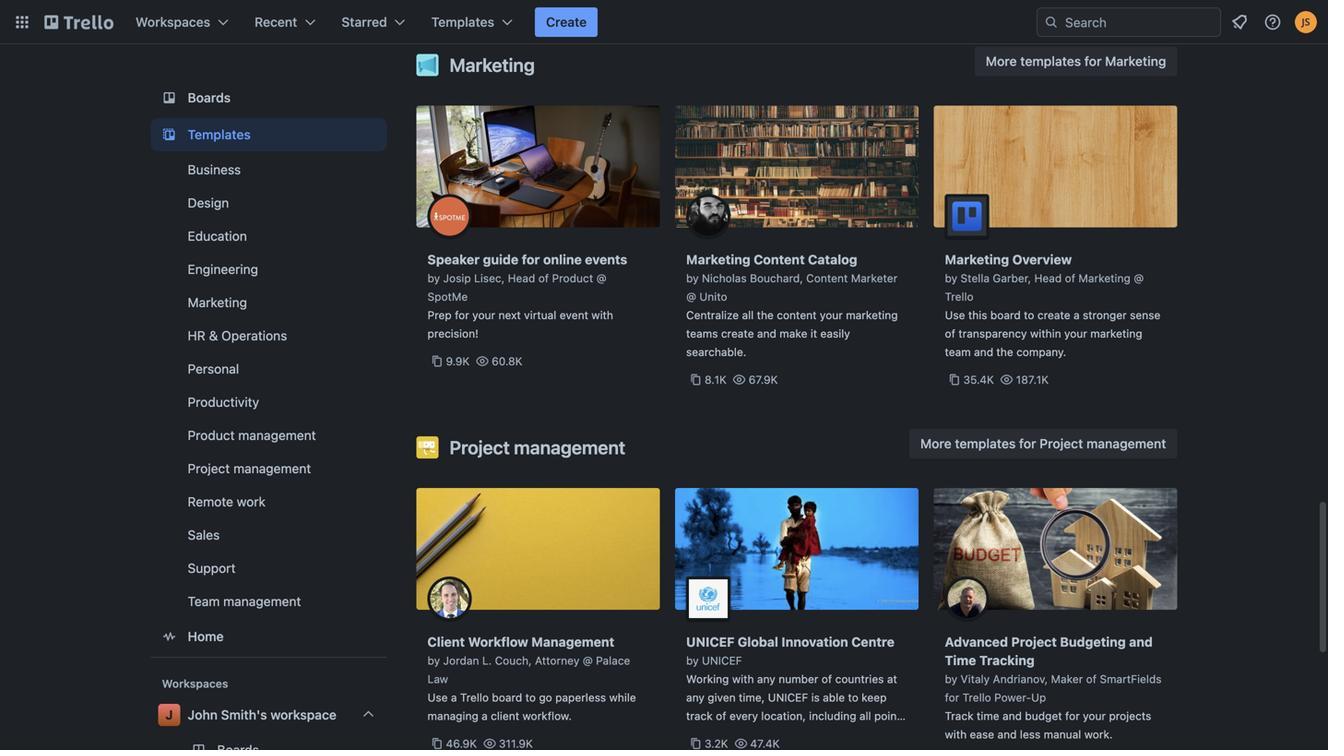 Task type: vqa. For each thing, say whether or not it's contained in the screenshot.
Blog to the bottom
no



Task type: describe. For each thing, give the bounding box(es) containing it.
events
[[585, 252, 628, 267]]

time
[[977, 710, 1000, 723]]

1 vertical spatial workspaces
[[162, 677, 228, 690]]

of up on
[[687, 728, 697, 741]]

couch,
[[495, 654, 532, 667]]

team management link
[[151, 587, 387, 616]]

operations
[[222, 328, 287, 343]]

sales link
[[151, 520, 387, 550]]

josip lisec, head of product @ spotme image
[[428, 194, 472, 239]]

nicholas
[[702, 272, 747, 285]]

personal link
[[151, 354, 387, 384]]

able
[[823, 691, 845, 704]]

home link
[[151, 620, 387, 653]]

advanced
[[945, 634, 1009, 650]]

by inside advanced project budgeting and time tracking by vitaly andrianov, maker of smartfields for trello power-up track time and budget for your projects with ease and less manual work.
[[945, 673, 958, 686]]

for right guide
[[522, 252, 540, 267]]

working
[[687, 673, 729, 686]]

marketing inside button
[[1106, 54, 1167, 69]]

josip
[[443, 272, 471, 285]]

of down given
[[716, 710, 727, 723]]

for down search field
[[1085, 54, 1102, 69]]

location,
[[762, 710, 806, 723]]

productivity
[[188, 395, 259, 410]]

remote work
[[188, 494, 266, 509]]

marketing inside marketing overview by stella garber, head of marketing @ trello use this board to create a stronger sense of transparency within your marketing team and the company.
[[1091, 327, 1143, 340]]

this
[[969, 309, 988, 322]]

search image
[[1045, 15, 1059, 30]]

event
[[560, 309, 589, 322]]

hr & operations
[[188, 328, 287, 343]]

project inside advanced project budgeting and time tracking by vitaly andrianov, maker of smartfields for trello power-up track time and budget for your projects with ease and less manual work.
[[1012, 634, 1057, 650]]

product inside speaker guide for online events by josip lisec, head of product @ spotme prep for your next virtual event with precision!
[[552, 272, 594, 285]]

with inside unicef global innovation centre by unicef working with any number of countries at any given time, unicef is able to keep track of every location, including all points of contact and every important document, on dedicated trello boards.
[[733, 673, 754, 686]]

remote
[[188, 494, 233, 509]]

garber,
[[993, 272, 1032, 285]]

with inside advanced project budgeting and time tracking by vitaly andrianov, maker of smartfields for trello power-up track time and budget for your projects with ease and less manual work.
[[945, 728, 967, 741]]

workspaces inside dropdown button
[[136, 14, 210, 30]]

head inside speaker guide for online events by josip lisec, head of product @ spotme prep for your next virtual event with precision!
[[508, 272, 536, 285]]

go
[[539, 691, 553, 704]]

stronger
[[1083, 309, 1127, 322]]

1 horizontal spatial any
[[758, 673, 776, 686]]

more templates for marketing
[[986, 54, 1167, 69]]

given
[[708, 691, 736, 704]]

&
[[209, 328, 218, 343]]

centre
[[852, 634, 895, 650]]

templates for marketing
[[1021, 54, 1082, 69]]

engineering
[[188, 262, 258, 277]]

john smith's workspace
[[188, 707, 337, 723]]

@ for by
[[1134, 272, 1144, 285]]

management for team management link at the bottom left of the page
[[223, 594, 301, 609]]

with inside speaker guide for online events by josip lisec, head of product @ spotme prep for your next virtual event with precision!
[[592, 309, 614, 322]]

by inside client workflow management by jordan l. couch, attorney @ palace law use a trello board to go paperless while managing a client workflow.
[[428, 654, 440, 667]]

on
[[687, 747, 700, 750]]

it
[[811, 327, 818, 340]]

marketing icon image
[[417, 54, 439, 76]]

next
[[499, 309, 521, 322]]

engineering link
[[151, 255, 387, 284]]

a inside marketing overview by stella garber, head of marketing @ trello use this board to create a stronger sense of transparency within your marketing team and the company.
[[1074, 309, 1080, 322]]

marketing link
[[151, 288, 387, 317]]

open information menu image
[[1264, 13, 1283, 31]]

to inside marketing overview by stella garber, head of marketing @ trello use this board to create a stronger sense of transparency within your marketing team and the company.
[[1024, 309, 1035, 322]]

1 vertical spatial unicef
[[702, 654, 742, 667]]

less
[[1021, 728, 1041, 741]]

track
[[687, 710, 713, 723]]

support link
[[151, 554, 387, 583]]

recent
[[255, 14, 297, 30]]

sales
[[188, 527, 220, 543]]

vitaly
[[961, 673, 990, 686]]

more templates for project management
[[921, 436, 1167, 451]]

time
[[945, 653, 977, 668]]

and inside unicef global innovation centre by unicef working with any number of countries at any given time, unicef is able to keep track of every location, including all points of contact and every important document, on dedicated trello boards.
[[743, 728, 762, 741]]

more templates for project management button
[[910, 429, 1178, 459]]

management for product management link
[[238, 428, 316, 443]]

1 horizontal spatial content
[[807, 272, 848, 285]]

primary element
[[0, 0, 1329, 44]]

templates inside 'link'
[[188, 127, 251, 142]]

work
[[237, 494, 266, 509]]

paperless
[[556, 691, 606, 704]]

@ for catalog
[[687, 290, 697, 303]]

vitaly andrianov, maker of smartfields for trello power-up image
[[945, 577, 990, 621]]

boards link
[[151, 81, 387, 114]]

0 vertical spatial content
[[754, 252, 805, 267]]

0 horizontal spatial every
[[730, 710, 759, 723]]

marketing up the &
[[188, 295, 247, 310]]

head inside marketing overview by stella garber, head of marketing @ trello use this board to create a stronger sense of transparency within your marketing team and the company.
[[1035, 272, 1062, 285]]

including
[[809, 710, 857, 723]]

while
[[610, 691, 636, 704]]

60.8k
[[492, 355, 523, 368]]

j
[[166, 707, 173, 723]]

l.
[[482, 654, 492, 667]]

up
[[1032, 691, 1047, 704]]

guide
[[483, 252, 519, 267]]

by inside marketing content catalog by nicholas bouchard, content marketer @ unito centralize all the content your marketing teams create and make it easily searchable.
[[687, 272, 699, 285]]

by inside unicef global innovation centre by unicef working with any number of countries at any given time, unicef is able to keep track of every location, including all points of contact and every important document, on dedicated trello boards.
[[687, 654, 699, 667]]

1 vertical spatial project management
[[188, 461, 311, 476]]

of inside advanced project budgeting and time tracking by vitaly andrianov, maker of smartfields for trello power-up track time and budget for your projects with ease and less manual work.
[[1087, 673, 1097, 686]]

management for project management link
[[234, 461, 311, 476]]

of inside speaker guide for online events by josip lisec, head of product @ spotme prep for your next virtual event with precision!
[[539, 272, 549, 285]]

0 vertical spatial unicef
[[687, 634, 735, 650]]

more for project management
[[921, 436, 952, 451]]

templates inside dropdown button
[[432, 14, 495, 30]]

0 horizontal spatial a
[[451, 691, 457, 704]]

1 horizontal spatial project management
[[450, 436, 626, 458]]

speaker
[[428, 252, 480, 267]]

home
[[188, 629, 224, 644]]

create inside marketing overview by stella garber, head of marketing @ trello use this board to create a stronger sense of transparency within your marketing team and the company.
[[1038, 309, 1071, 322]]

workflow.
[[523, 710, 572, 723]]

within
[[1031, 327, 1062, 340]]

workspace
[[271, 707, 337, 723]]

of down overview
[[1065, 272, 1076, 285]]

andrianov,
[[993, 673, 1048, 686]]

power-
[[995, 691, 1032, 704]]

at
[[888, 673, 898, 686]]

0 notifications image
[[1229, 11, 1251, 33]]

jordan l. couch, attorney @ palace law image
[[428, 577, 472, 621]]

35.4k
[[964, 373, 995, 386]]

lisec,
[[474, 272, 505, 285]]

personal
[[188, 361, 239, 377]]

for up precision!
[[455, 309, 470, 322]]

support
[[188, 561, 236, 576]]

all inside unicef global innovation centre by unicef working with any number of countries at any given time, unicef is able to keep track of every location, including all points of contact and every important document, on dedicated trello boards.
[[860, 710, 872, 723]]

marketing up stronger
[[1079, 272, 1131, 285]]

1 vertical spatial any
[[687, 691, 705, 704]]

team
[[188, 594, 220, 609]]

easily
[[821, 327, 851, 340]]

the inside marketing overview by stella garber, head of marketing @ trello use this board to create a stronger sense of transparency within your marketing team and the company.
[[997, 346, 1014, 359]]

187.1k
[[1017, 373, 1049, 386]]

budget
[[1026, 710, 1063, 723]]

smith's
[[221, 707, 267, 723]]

board image
[[158, 87, 180, 109]]

home image
[[158, 626, 180, 648]]

for up track
[[945, 691, 960, 704]]

1 horizontal spatial every
[[765, 728, 794, 741]]

trello inside unicef global innovation centre by unicef working with any number of countries at any given time, unicef is able to keep track of every location, including all points of contact and every important document, on dedicated trello boards.
[[758, 747, 787, 750]]



Task type: locate. For each thing, give the bounding box(es) containing it.
use inside client workflow management by jordan l. couch, attorney @ palace law use a trello board to go paperless while managing a client workflow.
[[428, 691, 448, 704]]

marketing up stella
[[945, 252, 1010, 267]]

project management icon image
[[417, 436, 439, 459]]

your left next at the left
[[473, 309, 496, 322]]

john
[[188, 707, 218, 723]]

0 horizontal spatial content
[[754, 252, 805, 267]]

@
[[597, 272, 607, 285], [1134, 272, 1144, 285], [687, 290, 697, 303], [583, 654, 593, 667]]

use left this
[[945, 309, 966, 322]]

1 vertical spatial all
[[860, 710, 872, 723]]

by up law
[[428, 654, 440, 667]]

trello inside marketing overview by stella garber, head of marketing @ trello use this board to create a stronger sense of transparency within your marketing team and the company.
[[945, 290, 974, 303]]

your inside advanced project budgeting and time tracking by vitaly andrianov, maker of smartfields for trello power-up track time and budget for your projects with ease and less manual work.
[[1084, 710, 1107, 723]]

1 vertical spatial templates
[[188, 127, 251, 142]]

1 horizontal spatial templates
[[432, 14, 495, 30]]

create inside marketing content catalog by nicholas bouchard, content marketer @ unito centralize all the content your marketing teams create and make it easily searchable.
[[721, 327, 754, 340]]

of down online
[[539, 272, 549, 285]]

projects
[[1110, 710, 1152, 723]]

use down law
[[428, 691, 448, 704]]

any up time,
[[758, 673, 776, 686]]

0 horizontal spatial the
[[757, 309, 774, 322]]

0 horizontal spatial any
[[687, 691, 705, 704]]

for down 187.1k
[[1020, 436, 1037, 451]]

1 vertical spatial the
[[997, 346, 1014, 359]]

and up dedicated
[[743, 728, 762, 741]]

project management up work
[[188, 461, 311, 476]]

0 vertical spatial workspaces
[[136, 14, 210, 30]]

precision!
[[428, 327, 479, 340]]

education
[[188, 228, 247, 244]]

0 vertical spatial project management
[[450, 436, 626, 458]]

@ inside speaker guide for online events by josip lisec, head of product @ spotme prep for your next virtual event with precision!
[[597, 272, 607, 285]]

0 vertical spatial more
[[986, 54, 1018, 69]]

@ left unito
[[687, 290, 697, 303]]

your up easily
[[820, 309, 843, 322]]

to left go
[[526, 691, 536, 704]]

management inside button
[[1087, 436, 1167, 451]]

the left the content
[[757, 309, 774, 322]]

every down location,
[[765, 728, 794, 741]]

client workflow management by jordan l. couch, attorney @ palace law use a trello board to go paperless while managing a client workflow.
[[428, 634, 636, 723]]

8.1k
[[705, 373, 727, 386]]

product down "productivity"
[[188, 428, 235, 443]]

1 horizontal spatial head
[[1035, 272, 1062, 285]]

0 horizontal spatial project management
[[188, 461, 311, 476]]

marketing down stronger
[[1091, 327, 1143, 340]]

1 vertical spatial with
[[733, 673, 754, 686]]

and inside marketing content catalog by nicholas bouchard, content marketer @ unito centralize all the content your marketing teams create and make it easily searchable.
[[758, 327, 777, 340]]

2 horizontal spatial with
[[945, 728, 967, 741]]

business link
[[151, 155, 387, 185]]

2 horizontal spatial a
[[1074, 309, 1080, 322]]

templates for project management
[[955, 436, 1016, 451]]

for up the manual
[[1066, 710, 1080, 723]]

is
[[812, 691, 820, 704]]

marketing content catalog by nicholas bouchard, content marketer @ unito centralize all the content your marketing teams create and make it easily searchable.
[[687, 252, 898, 359]]

0 horizontal spatial with
[[592, 309, 614, 322]]

remote work link
[[151, 487, 387, 517]]

workspaces button
[[125, 7, 240, 37]]

templates up business
[[188, 127, 251, 142]]

content down the catalog
[[807, 272, 848, 285]]

1 horizontal spatial all
[[860, 710, 872, 723]]

1 vertical spatial templates
[[955, 436, 1016, 451]]

1 vertical spatial more
[[921, 436, 952, 451]]

speaker guide for online events by josip lisec, head of product @ spotme prep for your next virtual event with precision!
[[428, 252, 628, 340]]

back to home image
[[44, 7, 114, 37]]

ease
[[970, 728, 995, 741]]

manual
[[1044, 728, 1082, 741]]

Search field
[[1059, 8, 1221, 36]]

create up within at the top
[[1038, 309, 1071, 322]]

marketing
[[846, 309, 898, 322], [1091, 327, 1143, 340]]

track
[[945, 710, 974, 723]]

by up working
[[687, 654, 699, 667]]

spotme
[[428, 290, 468, 303]]

0 horizontal spatial board
[[492, 691, 523, 704]]

every
[[730, 710, 759, 723], [765, 728, 794, 741]]

project right project management icon
[[450, 436, 510, 458]]

marketing overview by stella garber, head of marketing @ trello use this board to create a stronger sense of transparency within your marketing team and the company.
[[945, 252, 1161, 359]]

stella garber, head of marketing @ trello image
[[945, 194, 990, 239]]

by
[[428, 272, 440, 285], [687, 272, 699, 285], [945, 272, 958, 285], [428, 654, 440, 667], [687, 654, 699, 667], [945, 673, 958, 686]]

overview
[[1013, 252, 1073, 267]]

2 vertical spatial a
[[482, 710, 488, 723]]

tracking
[[980, 653, 1035, 668]]

by up spotme
[[428, 272, 440, 285]]

head down guide
[[508, 272, 536, 285]]

the inside marketing content catalog by nicholas bouchard, content marketer @ unito centralize all the content your marketing teams create and make it easily searchable.
[[757, 309, 774, 322]]

all inside marketing content catalog by nicholas bouchard, content marketer @ unito centralize all the content your marketing teams create and make it easily searchable.
[[742, 309, 754, 322]]

a up managing at bottom left
[[451, 691, 457, 704]]

management
[[532, 634, 615, 650]]

innovation
[[782, 634, 849, 650]]

searchable.
[[687, 346, 747, 359]]

virtual
[[524, 309, 557, 322]]

client
[[428, 634, 465, 650]]

and up smartfields
[[1130, 634, 1153, 650]]

all right the centralize
[[742, 309, 754, 322]]

create up searchable.
[[721, 327, 754, 340]]

of
[[539, 272, 549, 285], [1065, 272, 1076, 285], [945, 327, 956, 340], [822, 673, 833, 686], [1087, 673, 1097, 686], [716, 710, 727, 723], [687, 728, 697, 741]]

9.9k
[[446, 355, 470, 368]]

by left stella
[[945, 272, 958, 285]]

trello down stella
[[945, 290, 974, 303]]

templates inside more templates for marketing button
[[1021, 54, 1082, 69]]

1 vertical spatial content
[[807, 272, 848, 285]]

templates up marketing icon
[[432, 14, 495, 30]]

1 horizontal spatial product
[[552, 272, 594, 285]]

more templates for marketing button
[[975, 47, 1178, 76]]

0 horizontal spatial use
[[428, 691, 448, 704]]

1 horizontal spatial use
[[945, 309, 966, 322]]

create
[[546, 14, 587, 30]]

board
[[991, 309, 1021, 322], [492, 691, 523, 704]]

use inside marketing overview by stella garber, head of marketing @ trello use this board to create a stronger sense of transparency within your marketing team and the company.
[[945, 309, 966, 322]]

a left client
[[482, 710, 488, 723]]

0 vertical spatial with
[[592, 309, 614, 322]]

0 vertical spatial the
[[757, 309, 774, 322]]

important
[[797, 728, 848, 741]]

@ inside marketing overview by stella garber, head of marketing @ trello use this board to create a stronger sense of transparency within your marketing team and the company.
[[1134, 272, 1144, 285]]

1 horizontal spatial the
[[997, 346, 1014, 359]]

keep
[[862, 691, 887, 704]]

1 vertical spatial create
[[721, 327, 754, 340]]

67.9k
[[749, 373, 778, 386]]

trello down vitaly
[[963, 691, 992, 704]]

1 horizontal spatial a
[[482, 710, 488, 723]]

1 horizontal spatial marketing
[[1091, 327, 1143, 340]]

2 horizontal spatial to
[[1024, 309, 1035, 322]]

1 vertical spatial use
[[428, 691, 448, 704]]

unito
[[700, 290, 728, 303]]

any up track
[[687, 691, 705, 704]]

prep
[[428, 309, 452, 322]]

transparency
[[959, 327, 1028, 340]]

document,
[[851, 728, 907, 741]]

and inside marketing overview by stella garber, head of marketing @ trello use this board to create a stronger sense of transparency within your marketing team and the company.
[[975, 346, 994, 359]]

law
[[428, 673, 448, 686]]

team management
[[188, 594, 301, 609]]

0 vertical spatial any
[[758, 673, 776, 686]]

countries
[[836, 673, 884, 686]]

workspaces up john
[[162, 677, 228, 690]]

with up time,
[[733, 673, 754, 686]]

marketing down templates dropdown button
[[450, 54, 535, 76]]

1 horizontal spatial to
[[848, 691, 859, 704]]

every down time,
[[730, 710, 759, 723]]

productivity link
[[151, 388, 387, 417]]

2 head from the left
[[1035, 272, 1062, 285]]

0 horizontal spatial more
[[921, 436, 952, 451]]

management
[[238, 428, 316, 443], [1087, 436, 1167, 451], [514, 436, 626, 458], [234, 461, 311, 476], [223, 594, 301, 609]]

1 horizontal spatial more
[[986, 54, 1018, 69]]

@ inside marketing content catalog by nicholas bouchard, content marketer @ unito centralize all the content your marketing teams create and make it easily searchable.
[[687, 290, 697, 303]]

marketing down 'marketer'
[[846, 309, 898, 322]]

0 vertical spatial templates
[[432, 14, 495, 30]]

design
[[188, 195, 229, 210]]

company.
[[1017, 346, 1067, 359]]

to right able
[[848, 691, 859, 704]]

1 vertical spatial marketing
[[1091, 327, 1143, 340]]

0 vertical spatial a
[[1074, 309, 1080, 322]]

workspaces up board icon
[[136, 14, 210, 30]]

by inside marketing overview by stella garber, head of marketing @ trello use this board to create a stronger sense of transparency within your marketing team and the company.
[[945, 272, 958, 285]]

teams
[[687, 327, 718, 340]]

of up able
[[822, 673, 833, 686]]

starred button
[[331, 7, 417, 37]]

workflow
[[468, 634, 529, 650]]

hr
[[188, 328, 206, 343]]

templates down 35.4k
[[955, 436, 1016, 451]]

dedicated
[[703, 747, 755, 750]]

with right event
[[592, 309, 614, 322]]

project up tracking
[[1012, 634, 1057, 650]]

your right within at the top
[[1065, 327, 1088, 340]]

marketing inside marketing content catalog by nicholas bouchard, content marketer @ unito centralize all the content your marketing teams create and make it easily searchable.
[[846, 309, 898, 322]]

your inside speaker guide for online events by josip lisec, head of product @ spotme prep for your next virtual event with precision!
[[473, 309, 496, 322]]

1 horizontal spatial with
[[733, 673, 754, 686]]

nicholas bouchard, content marketer @ unito image
[[687, 194, 731, 239]]

john smith (johnsmith38824343) image
[[1296, 11, 1318, 33]]

board up client
[[492, 691, 523, 704]]

product management
[[188, 428, 316, 443]]

of right maker
[[1087, 673, 1097, 686]]

make
[[780, 327, 808, 340]]

project inside button
[[1040, 436, 1084, 451]]

project management link
[[151, 454, 387, 484]]

and down power-
[[1003, 710, 1022, 723]]

hr & operations link
[[151, 321, 387, 351]]

0 horizontal spatial templates
[[188, 127, 251, 142]]

product down online
[[552, 272, 594, 285]]

to inside client workflow management by jordan l. couch, attorney @ palace law use a trello board to go paperless while managing a client workflow.
[[526, 691, 536, 704]]

to up within at the top
[[1024, 309, 1035, 322]]

create button
[[535, 7, 598, 37]]

1 vertical spatial a
[[451, 691, 457, 704]]

1 head from the left
[[508, 272, 536, 285]]

0 vertical spatial create
[[1038, 309, 1071, 322]]

to inside unicef global innovation centre by unicef working with any number of countries at any given time, unicef is able to keep track of every location, including all points of contact and every important document, on dedicated trello boards.
[[848, 691, 859, 704]]

2 vertical spatial with
[[945, 728, 967, 741]]

time,
[[739, 691, 765, 704]]

boards.
[[790, 747, 829, 750]]

templates inside more templates for project management button
[[955, 436, 1016, 451]]

the down transparency at the top right
[[997, 346, 1014, 359]]

content up bouchard, in the right of the page
[[754, 252, 805, 267]]

0 vertical spatial product
[[552, 272, 594, 285]]

@ for management
[[583, 654, 593, 667]]

1 vertical spatial board
[[492, 691, 523, 704]]

boards
[[188, 90, 231, 105]]

marketing inside marketing content catalog by nicholas bouchard, content marketer @ unito centralize all the content your marketing teams create and make it easily searchable.
[[687, 252, 751, 267]]

@ down management
[[583, 654, 593, 667]]

starred
[[342, 14, 387, 30]]

sense
[[1131, 309, 1161, 322]]

your up work.
[[1084, 710, 1107, 723]]

0 vertical spatial marketing
[[846, 309, 898, 322]]

and left less
[[998, 728, 1017, 741]]

board inside marketing overview by stella garber, head of marketing @ trello use this board to create a stronger sense of transparency within your marketing team and the company.
[[991, 309, 1021, 322]]

a left stronger
[[1074, 309, 1080, 322]]

0 vertical spatial templates
[[1021, 54, 1082, 69]]

template board image
[[158, 124, 180, 146]]

points
[[875, 710, 907, 723]]

number
[[779, 673, 819, 686]]

1 vertical spatial every
[[765, 728, 794, 741]]

board up transparency at the top right
[[991, 309, 1021, 322]]

@ up the sense
[[1134, 272, 1144, 285]]

palace
[[596, 654, 631, 667]]

0 vertical spatial board
[[991, 309, 1021, 322]]

marketing up nicholas
[[687, 252, 751, 267]]

templates link
[[151, 118, 387, 151]]

0 vertical spatial every
[[730, 710, 759, 723]]

0 vertical spatial all
[[742, 309, 754, 322]]

1 horizontal spatial templates
[[1021, 54, 1082, 69]]

project down 187.1k
[[1040, 436, 1084, 451]]

all down keep
[[860, 710, 872, 723]]

content
[[754, 252, 805, 267], [807, 272, 848, 285]]

1 vertical spatial product
[[188, 428, 235, 443]]

client
[[491, 710, 520, 723]]

more for marketing
[[986, 54, 1018, 69]]

1 horizontal spatial create
[[1038, 309, 1071, 322]]

0 horizontal spatial marketing
[[846, 309, 898, 322]]

0 horizontal spatial to
[[526, 691, 536, 704]]

design link
[[151, 188, 387, 218]]

0 vertical spatial use
[[945, 309, 966, 322]]

and left make
[[758, 327, 777, 340]]

2 vertical spatial unicef
[[768, 691, 809, 704]]

and down transparency at the top right
[[975, 346, 994, 359]]

for
[[1085, 54, 1102, 69], [522, 252, 540, 267], [455, 309, 470, 322], [1020, 436, 1037, 451], [945, 691, 960, 704], [1066, 710, 1080, 723]]

of up team
[[945, 327, 956, 340]]

your
[[473, 309, 496, 322], [820, 309, 843, 322], [1065, 327, 1088, 340], [1084, 710, 1107, 723]]

trello down location,
[[758, 747, 787, 750]]

team
[[945, 346, 971, 359]]

by down time
[[945, 673, 958, 686]]

0 horizontal spatial all
[[742, 309, 754, 322]]

0 horizontal spatial head
[[508, 272, 536, 285]]

stella
[[961, 272, 990, 285]]

project management down 60.8k
[[450, 436, 626, 458]]

unicef image
[[687, 577, 731, 621]]

project up the remote
[[188, 461, 230, 476]]

trello inside advanced project budgeting and time tracking by vitaly andrianov, maker of smartfields for trello power-up track time and budget for your projects with ease and less manual work.
[[963, 691, 992, 704]]

@ inside client workflow management by jordan l. couch, attorney @ palace law use a trello board to go paperless while managing a client workflow.
[[583, 654, 593, 667]]

@ down events
[[597, 272, 607, 285]]

trello up managing at bottom left
[[460, 691, 489, 704]]

0 horizontal spatial product
[[188, 428, 235, 443]]

board inside client workflow management by jordan l. couch, attorney @ palace law use a trello board to go paperless while managing a client workflow.
[[492, 691, 523, 704]]

head down overview
[[1035, 272, 1062, 285]]

1 horizontal spatial board
[[991, 309, 1021, 322]]

contact
[[700, 728, 740, 741]]

use
[[945, 309, 966, 322], [428, 691, 448, 704]]

0 horizontal spatial create
[[721, 327, 754, 340]]

content
[[777, 309, 817, 322]]

your inside marketing overview by stella garber, head of marketing @ trello use this board to create a stronger sense of transparency within your marketing team and the company.
[[1065, 327, 1088, 340]]

with down track
[[945, 728, 967, 741]]

global
[[738, 634, 779, 650]]

by left nicholas
[[687, 272, 699, 285]]

marketing down search field
[[1106, 54, 1167, 69]]

templates down search icon at the right
[[1021, 54, 1082, 69]]

trello inside client workflow management by jordan l. couch, attorney @ palace law use a trello board to go paperless while managing a client workflow.
[[460, 691, 489, 704]]

0 horizontal spatial templates
[[955, 436, 1016, 451]]

your inside marketing content catalog by nicholas bouchard, content marketer @ unito centralize all the content your marketing teams create and make it easily searchable.
[[820, 309, 843, 322]]

by inside speaker guide for online events by josip lisec, head of product @ spotme prep for your next virtual event with precision!
[[428, 272, 440, 285]]



